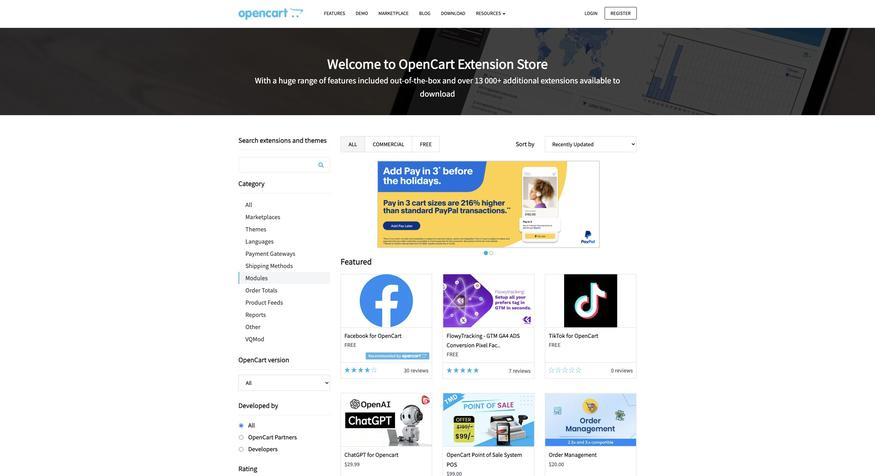 Task type: locate. For each thing, give the bounding box(es) containing it.
order up 'product'
[[245, 287, 261, 295]]

of right the range
[[319, 75, 326, 86]]

0 vertical spatial extensions
[[541, 75, 578, 86]]

1 vertical spatial by
[[271, 401, 278, 410]]

reviews right 7
[[513, 368, 531, 375]]

all link for commercial
[[341, 136, 365, 152]]

star light o image
[[549, 368, 555, 373], [556, 368, 561, 373], [562, 368, 568, 373], [569, 368, 575, 373], [576, 368, 581, 373]]

free down tiktok
[[549, 342, 561, 349]]

extensions right search in the left of the page
[[260, 136, 291, 145]]

0 horizontal spatial by
[[271, 401, 278, 410]]

1 vertical spatial order
[[549, 452, 563, 459]]

included
[[358, 75, 389, 86]]

reports link
[[238, 309, 330, 321]]

30
[[404, 367, 410, 374]]

1 horizontal spatial order
[[549, 452, 563, 459]]

star light image
[[345, 368, 350, 373], [351, 368, 357, 373], [358, 368, 364, 373], [365, 368, 370, 373]]

blog link
[[414, 7, 436, 20]]

reviews right 30
[[411, 367, 429, 374]]

None text field
[[239, 158, 330, 172]]

all link for marketplaces
[[238, 199, 330, 211]]

by right sort
[[528, 140, 535, 148]]

5 star light image from the left
[[474, 368, 479, 373]]

for right facebook
[[370, 332, 377, 340]]

3 star light o image from the left
[[562, 368, 568, 373]]

1 vertical spatial all link
[[238, 199, 330, 211]]

1 horizontal spatial by
[[528, 140, 535, 148]]

30 reviews
[[404, 367, 429, 374]]

of inside 'opencart point of sale system pos'
[[486, 452, 491, 459]]

product feeds link
[[238, 297, 330, 309]]

for right tiktok
[[566, 332, 573, 340]]

extensions down store
[[541, 75, 578, 86]]

all for commercial
[[349, 141, 357, 148]]

and
[[443, 75, 456, 86], [292, 136, 304, 145]]

2 horizontal spatial reviews
[[615, 367, 633, 374]]

opencart
[[399, 55, 455, 73], [378, 332, 402, 340], [575, 332, 598, 340], [238, 356, 267, 364], [248, 434, 274, 442], [447, 452, 471, 459]]

vqmod
[[245, 335, 264, 343]]

1 horizontal spatial of
[[486, 452, 491, 459]]

1 horizontal spatial extensions
[[541, 75, 578, 86]]

over
[[458, 75, 473, 86]]

of left sale
[[486, 452, 491, 459]]

$20.00
[[549, 461, 564, 468]]

0 horizontal spatial extensions
[[260, 136, 291, 145]]

tiktok
[[549, 332, 565, 340]]

reviews for facebook for opencart
[[411, 367, 429, 374]]

by
[[528, 140, 535, 148], [271, 401, 278, 410]]

opencart up the pos at the right bottom of page
[[447, 452, 471, 459]]

tiktok for opencart link
[[549, 332, 598, 340]]

0 vertical spatial all link
[[341, 136, 365, 152]]

free down conversion
[[447, 351, 459, 358]]

modules link
[[239, 272, 330, 284]]

star light image
[[447, 368, 452, 373], [453, 368, 459, 373], [460, 368, 466, 373], [467, 368, 472, 373], [474, 368, 479, 373]]

and left the themes
[[292, 136, 304, 145]]

1 star light o image from the left
[[549, 368, 555, 373]]

free inside flowytracking - gtm ga4 ads conversion pixel fac.. free
[[447, 351, 459, 358]]

download
[[420, 88, 455, 99]]

None radio
[[239, 424, 243, 428], [239, 447, 243, 452], [239, 424, 243, 428], [239, 447, 243, 452]]

1 horizontal spatial and
[[443, 75, 456, 86]]

range
[[298, 75, 317, 86]]

to right available at the top of page
[[613, 75, 620, 86]]

1 vertical spatial to
[[613, 75, 620, 86]]

payment gateways link
[[238, 248, 330, 260]]

1 horizontal spatial to
[[613, 75, 620, 86]]

by for sort by
[[528, 140, 535, 148]]

opencart right facebook
[[378, 332, 402, 340]]

order
[[245, 287, 261, 295], [549, 452, 563, 459]]

2 vertical spatial all
[[248, 422, 255, 430]]

opencart inside the "welcome to opencart extension store with a huge range of features included out-of-the-box and over 13 000+ additional extensions available to download"
[[399, 55, 455, 73]]

opencart inside facebook for opencart free
[[378, 332, 402, 340]]

for inside the chatgpt for opencart $29.99
[[367, 452, 374, 459]]

payment gateways
[[245, 250, 295, 258]]

flowytracking
[[447, 332, 482, 340]]

for for facebook
[[370, 332, 377, 340]]

of
[[319, 75, 326, 86], [486, 452, 491, 459]]

languages
[[245, 238, 274, 246]]

1 horizontal spatial free
[[447, 351, 459, 358]]

opencart partners
[[248, 434, 297, 442]]

0 horizontal spatial reviews
[[411, 367, 429, 374]]

3 star light image from the left
[[460, 368, 466, 373]]

system
[[504, 452, 522, 459]]

free down facebook
[[345, 342, 356, 349]]

login link
[[579, 7, 604, 20]]

0 vertical spatial all
[[349, 141, 357, 148]]

order management image
[[546, 394, 636, 447]]

0 horizontal spatial order
[[245, 287, 261, 295]]

opencart right tiktok
[[575, 332, 598, 340]]

extensions inside the "welcome to opencart extension store with a huge range of features included out-of-the-box and over 13 000+ additional extensions available to download"
[[541, 75, 578, 86]]

search image
[[319, 162, 324, 168]]

0 vertical spatial by
[[528, 140, 535, 148]]

1 vertical spatial all
[[245, 201, 252, 209]]

for right chatgpt
[[367, 452, 374, 459]]

order management link
[[549, 452, 597, 459]]

a
[[273, 75, 277, 86]]

partners
[[275, 434, 297, 442]]

flowytracking - gtm ga4 ads conversion pixel fac.. image
[[443, 275, 534, 328]]

by right developed
[[271, 401, 278, 410]]

version
[[268, 356, 289, 364]]

paypal payment gateway image
[[377, 161, 600, 248]]

all
[[349, 141, 357, 148], [245, 201, 252, 209], [248, 422, 255, 430]]

free inside facebook for opencart free
[[345, 342, 356, 349]]

2 horizontal spatial free
[[549, 342, 561, 349]]

shipping methods link
[[238, 260, 330, 272]]

developers
[[248, 445, 278, 453]]

gateways
[[270, 250, 295, 258]]

1 horizontal spatial reviews
[[513, 368, 531, 375]]

chatgpt for opencart image
[[341, 394, 432, 447]]

for
[[370, 332, 377, 340], [566, 332, 573, 340], [367, 452, 374, 459]]

and right the box
[[443, 75, 456, 86]]

to up out-
[[384, 55, 396, 73]]

0 vertical spatial of
[[319, 75, 326, 86]]

totals
[[262, 287, 277, 295]]

themes
[[245, 225, 266, 233]]

for inside facebook for opencart free
[[370, 332, 377, 340]]

conversion
[[447, 342, 475, 349]]

ga4
[[499, 332, 509, 340]]

1 star light image from the left
[[345, 368, 350, 373]]

order totals
[[245, 287, 277, 295]]

marketplace
[[379, 10, 409, 16]]

1 horizontal spatial all link
[[341, 136, 365, 152]]

order inside order management $20.00
[[549, 452, 563, 459]]

None radio
[[239, 436, 243, 440]]

1 vertical spatial extensions
[[260, 136, 291, 145]]

methods
[[270, 262, 293, 270]]

free link
[[412, 136, 440, 152]]

for inside tiktok for opencart free
[[566, 332, 573, 340]]

opencart point of sale system pos
[[447, 452, 522, 469]]

0 horizontal spatial to
[[384, 55, 396, 73]]

4 star light o image from the left
[[569, 368, 575, 373]]

0 vertical spatial and
[[443, 75, 456, 86]]

shipping methods
[[245, 262, 293, 270]]

3 star light image from the left
[[358, 368, 364, 373]]

themes
[[305, 136, 327, 145]]

free inside tiktok for opencart free
[[549, 342, 561, 349]]

0 horizontal spatial and
[[292, 136, 304, 145]]

opencart inside tiktok for opencart free
[[575, 332, 598, 340]]

opencart up the the-
[[399, 55, 455, 73]]

all link
[[341, 136, 365, 152], [238, 199, 330, 211]]

0 horizontal spatial of
[[319, 75, 326, 86]]

0 horizontal spatial free
[[345, 342, 356, 349]]

welcome to opencart extension store with a huge range of features included out-of-the-box and over 13 000+ additional extensions available to download
[[255, 55, 620, 99]]

rating
[[238, 465, 257, 474]]

0 vertical spatial order
[[245, 287, 261, 295]]

extension
[[458, 55, 514, 73]]

with
[[255, 75, 271, 86]]

category
[[238, 179, 265, 188]]

to
[[384, 55, 396, 73], [613, 75, 620, 86]]

demo
[[356, 10, 368, 16]]

0 reviews
[[611, 367, 633, 374]]

1 vertical spatial and
[[292, 136, 304, 145]]

7
[[509, 368, 512, 375]]

chatgpt
[[345, 452, 366, 459]]

languages link
[[238, 236, 330, 248]]

order up $20.00
[[549, 452, 563, 459]]

facebook for opencart image
[[341, 275, 432, 328]]

opencart up developers
[[248, 434, 274, 442]]

themes link
[[238, 223, 330, 236]]

chatgpt for opencart link
[[345, 452, 399, 459]]

reviews right 0
[[615, 367, 633, 374]]

0 horizontal spatial all link
[[238, 199, 330, 211]]

available
[[580, 75, 611, 86]]

pixel
[[476, 342, 488, 349]]

1 vertical spatial of
[[486, 452, 491, 459]]



Task type: vqa. For each thing, say whether or not it's contained in the screenshot.
"View Project"
no



Task type: describe. For each thing, give the bounding box(es) containing it.
$29.99
[[345, 461, 360, 468]]

payment
[[245, 250, 269, 258]]

demo link
[[350, 7, 373, 20]]

ads
[[510, 332, 520, 340]]

login
[[585, 10, 598, 16]]

reviews for tiktok for opencart
[[615, 367, 633, 374]]

modules
[[245, 274, 268, 282]]

marketplace link
[[373, 7, 414, 20]]

and inside the "welcome to opencart extension store with a huge range of features included out-of-the-box and over 13 000+ additional extensions available to download"
[[443, 75, 456, 86]]

shipping
[[245, 262, 269, 270]]

product feeds
[[245, 299, 283, 307]]

0
[[611, 367, 614, 374]]

commercial link
[[365, 136, 412, 152]]

gtm
[[487, 332, 498, 340]]

2 star light image from the left
[[453, 368, 459, 373]]

search
[[238, 136, 258, 145]]

store
[[517, 55, 548, 73]]

-
[[484, 332, 486, 340]]

order management $20.00
[[549, 452, 597, 468]]

2 star light o image from the left
[[556, 368, 561, 373]]

of-
[[405, 75, 414, 86]]

5 star light o image from the left
[[576, 368, 581, 373]]

opencart inside 'opencart point of sale system pos'
[[447, 452, 471, 459]]

huge
[[279, 75, 296, 86]]

star light o image
[[371, 368, 377, 373]]

management
[[564, 452, 597, 459]]

download
[[441, 10, 465, 16]]

fac..
[[489, 342, 500, 349]]

000+
[[485, 75, 501, 86]]

free for facebook
[[345, 342, 356, 349]]

product
[[245, 299, 266, 307]]

sort by
[[516, 140, 535, 148]]

resources
[[476, 10, 502, 16]]

tiktok for opencart image
[[546, 275, 636, 328]]

opencart point of sale system pos link
[[447, 452, 522, 469]]

opencart point of sale system pos image
[[443, 394, 534, 447]]

order for order totals
[[245, 287, 261, 295]]

other extensions image
[[238, 7, 303, 20]]

7 reviews
[[509, 368, 531, 375]]

feeds
[[268, 299, 283, 307]]

tiktok for opencart free
[[549, 332, 598, 349]]

the-
[[414, 75, 428, 86]]

resources link
[[471, 7, 511, 20]]

box
[[428, 75, 441, 86]]

facebook for opencart link
[[345, 332, 402, 340]]

featured
[[341, 256, 372, 267]]

features
[[324, 10, 345, 16]]

for for chatgpt
[[367, 452, 374, 459]]

by for developed by
[[271, 401, 278, 410]]

2 star light image from the left
[[351, 368, 357, 373]]

opencart
[[375, 452, 399, 459]]

0 vertical spatial to
[[384, 55, 396, 73]]

point
[[472, 452, 485, 459]]

features link
[[319, 7, 350, 20]]

blog
[[419, 10, 431, 16]]

of inside the "welcome to opencart extension store with a huge range of features included out-of-the-box and over 13 000+ additional extensions available to download"
[[319, 75, 326, 86]]

commercial
[[373, 141, 404, 148]]

reports
[[245, 311, 266, 319]]

download link
[[436, 7, 471, 20]]

marketplaces
[[245, 213, 280, 221]]

order totals link
[[238, 284, 330, 297]]

order for order management $20.00
[[549, 452, 563, 459]]

for for tiktok
[[566, 332, 573, 340]]

opencart down vqmod
[[238, 356, 267, 364]]

additional
[[503, 75, 539, 86]]

marketplaces link
[[238, 211, 330, 223]]

features
[[328, 75, 356, 86]]

other
[[245, 323, 260, 331]]

developed
[[238, 401, 270, 410]]

1 star light image from the left
[[447, 368, 452, 373]]

out-
[[390, 75, 405, 86]]

all for marketplaces
[[245, 201, 252, 209]]

sale
[[492, 452, 503, 459]]

flowytracking - gtm ga4 ads conversion pixel fac.. link
[[447, 332, 520, 349]]

opencart version
[[238, 356, 289, 364]]

flowytracking - gtm ga4 ads conversion pixel fac.. free
[[447, 332, 520, 358]]

register
[[611, 10, 631, 16]]

13
[[475, 75, 483, 86]]

other link
[[238, 321, 330, 333]]

4 star light image from the left
[[365, 368, 370, 373]]

free for tiktok
[[549, 342, 561, 349]]

facebook for opencart free
[[345, 332, 402, 349]]

sort
[[516, 140, 527, 148]]

chatgpt for opencart $29.99
[[345, 452, 399, 468]]

reviews for flowytracking - gtm ga4 ads conversion pixel fac..
[[513, 368, 531, 375]]

welcome
[[327, 55, 381, 73]]

facebook
[[345, 332, 368, 340]]

4 star light image from the left
[[467, 368, 472, 373]]

pos
[[447, 461, 457, 469]]



